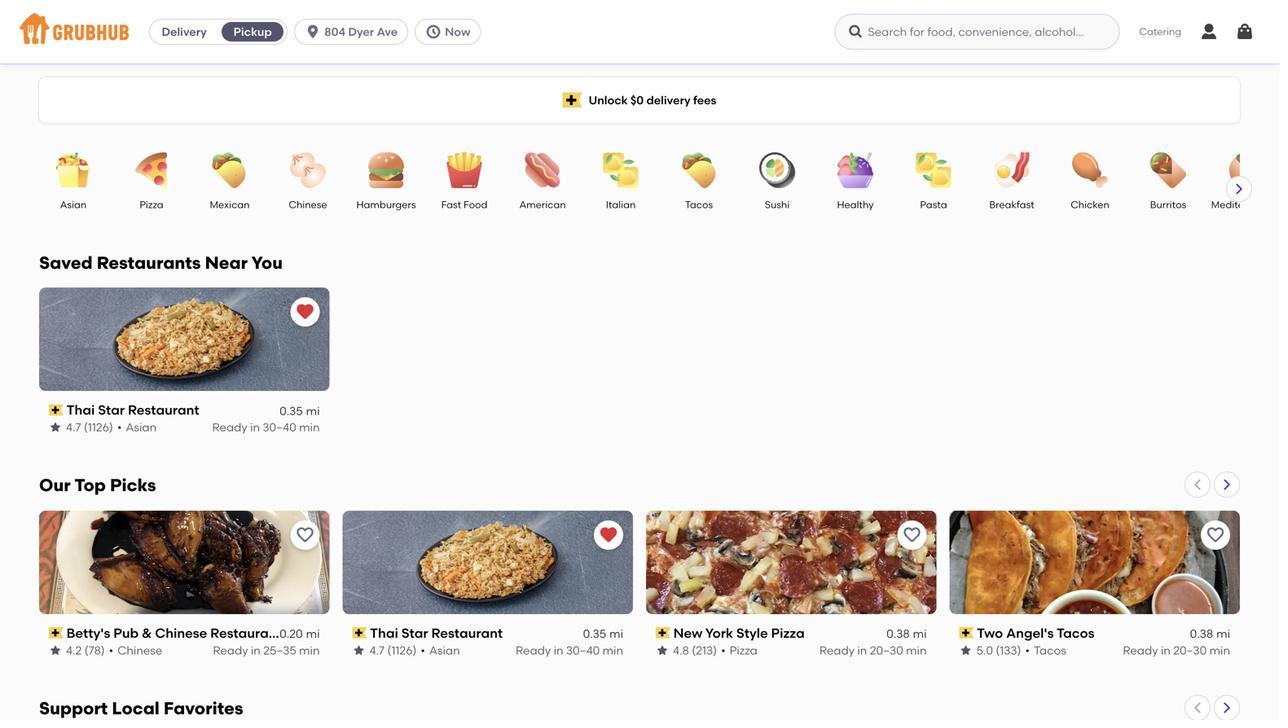 Task type: locate. For each thing, give the bounding box(es) containing it.
top
[[74, 475, 106, 496]]

0 horizontal spatial saved restaurant button
[[291, 297, 320, 327]]

save this restaurant button for pizza
[[898, 521, 927, 550]]

delivery button
[[150, 19, 218, 45]]

1 svg image from the left
[[305, 24, 321, 40]]

american image
[[514, 152, 571, 188]]

3 svg image from the left
[[848, 24, 864, 40]]

20–30
[[870, 644, 904, 658], [1174, 644, 1207, 658]]

asian for saved restaurant icon to the top
[[126, 421, 157, 434]]

1 horizontal spatial (1126)
[[387, 644, 417, 658]]

1 0.38 from the left
[[887, 627, 910, 641]]

ready in 30–40 min
[[212, 421, 320, 434], [516, 644, 623, 658]]

1 vertical spatial thai
[[370, 625, 398, 641]]

1 horizontal spatial 4.7 (1126)
[[370, 644, 417, 658]]

saved restaurant image
[[295, 302, 315, 322], [599, 526, 619, 545]]

0 horizontal spatial 0.38 mi
[[887, 627, 927, 641]]

4.7 (1126) for saved restaurant icon to the top
[[66, 421, 113, 434]]

near
[[205, 253, 248, 273]]

saved restaurant button for subscription pass icon related to rightmost saved restaurant icon
[[594, 521, 623, 550]]

804 dyer ave
[[324, 25, 398, 39]]

betty's pub & chinese restaurant
[[67, 625, 282, 641]]

• asian
[[117, 421, 157, 434], [421, 644, 460, 658]]

0 horizontal spatial save this restaurant image
[[295, 526, 315, 545]]

1 horizontal spatial 0.35
[[583, 627, 606, 641]]

4.8 (213)
[[673, 644, 717, 658]]

0 horizontal spatial pizza
[[140, 199, 164, 211]]

1 horizontal spatial thai star restaurant logo image
[[343, 511, 633, 614]]

restaurants
[[97, 253, 201, 273]]

pickup
[[234, 25, 272, 39]]

save this restaurant image
[[295, 526, 315, 545], [1206, 526, 1226, 545]]

1 vertical spatial (1126)
[[387, 644, 417, 658]]

asian
[[60, 199, 87, 211], [126, 421, 157, 434], [429, 644, 460, 658]]

0 horizontal spatial thai star restaurant logo image
[[39, 288, 330, 391]]

star icon image left 5.0
[[960, 644, 973, 657]]

saved restaurant button
[[291, 297, 320, 327], [594, 521, 623, 550]]

thai star restaurant logo image
[[39, 288, 330, 391], [343, 511, 633, 614]]

in for rightmost saved restaurant icon
[[554, 644, 564, 658]]

0.38
[[887, 627, 910, 641], [1190, 627, 1214, 641]]

unlock
[[589, 93, 628, 107]]

0 horizontal spatial (1126)
[[84, 421, 113, 434]]

0.35 mi
[[280, 404, 320, 418], [583, 627, 623, 641]]

grubhub plus flag logo image
[[563, 92, 582, 108]]

catering
[[1140, 26, 1182, 37]]

1 horizontal spatial svg image
[[425, 24, 442, 40]]

2 ready in 20–30 min from the left
[[1123, 644, 1231, 658]]

1 horizontal spatial asian
[[126, 421, 157, 434]]

restaurant
[[128, 402, 199, 418], [210, 625, 282, 641], [432, 625, 503, 641]]

min
[[299, 421, 320, 434], [299, 644, 320, 658], [603, 644, 623, 658], [906, 644, 927, 658], [1210, 644, 1231, 658]]

2 horizontal spatial restaurant
[[432, 625, 503, 641]]

svg image inside 804 dyer ave "button"
[[305, 24, 321, 40]]

0 vertical spatial 0.35 mi
[[280, 404, 320, 418]]

subscription pass image
[[49, 404, 63, 416], [352, 628, 367, 639], [656, 628, 670, 639], [960, 628, 974, 639]]

svg image for 804 dyer ave
[[305, 24, 321, 40]]

mexican image
[[201, 152, 258, 188]]

mi
[[306, 404, 320, 418], [306, 627, 320, 641], [610, 627, 623, 641], [913, 627, 927, 641], [1217, 627, 1231, 641]]

pub
[[113, 625, 139, 641]]

804
[[324, 25, 346, 39]]

•
[[117, 421, 122, 434], [109, 644, 113, 658], [421, 644, 425, 658], [721, 644, 726, 658], [1026, 644, 1030, 658]]

1 horizontal spatial • asian
[[421, 644, 460, 658]]

$0
[[631, 93, 644, 107]]

2 vertical spatial asian
[[429, 644, 460, 658]]

now button
[[415, 19, 488, 45]]

2 vertical spatial caret right icon image
[[1221, 701, 1234, 714]]

york
[[706, 625, 733, 641]]

1 horizontal spatial 30–40
[[566, 644, 600, 658]]

0 vertical spatial thai
[[67, 402, 95, 418]]

0 horizontal spatial • asian
[[117, 421, 157, 434]]

0 horizontal spatial 4.7 (1126)
[[66, 421, 113, 434]]

chinese right &
[[155, 625, 207, 641]]

0 horizontal spatial 4.7
[[66, 421, 81, 434]]

ready in 30–40 min for rightmost saved restaurant icon
[[516, 644, 623, 658]]

0.35
[[280, 404, 303, 418], [583, 627, 606, 641]]

• asian for subscription pass icon related to rightmost saved restaurant icon
[[421, 644, 460, 658]]

svg image inside now button
[[425, 24, 442, 40]]

subscription pass image left two
[[960, 628, 974, 639]]

2 horizontal spatial svg image
[[848, 24, 864, 40]]

pasta
[[920, 199, 947, 211]]

save this restaurant button
[[291, 521, 320, 550], [898, 521, 927, 550], [1201, 521, 1231, 550]]

1 vertical spatial saved restaurant image
[[599, 526, 619, 545]]

1 caret left icon image from the top
[[1191, 478, 1204, 491]]

0 horizontal spatial thai star restaurant
[[67, 402, 199, 418]]

1 horizontal spatial svg image
[[1235, 22, 1255, 42]]

0 vertical spatial saved restaurant button
[[291, 297, 320, 327]]

4.7 (1126)
[[66, 421, 113, 434], [370, 644, 417, 658]]

2 save this restaurant image from the left
[[1206, 526, 1226, 545]]

main navigation navigation
[[0, 0, 1279, 64]]

in for save this restaurant icon
[[858, 644, 867, 658]]

2 caret left icon image from the top
[[1191, 701, 1204, 714]]

• for save this restaurant image corresponding to two angel's tacos
[[1026, 644, 1030, 658]]

• pizza
[[721, 644, 758, 658]]

ready in 25–35 min
[[213, 644, 320, 658]]

tacos image
[[671, 152, 728, 188]]

0 vertical spatial 30–40
[[263, 421, 296, 434]]

star
[[98, 402, 125, 418], [402, 625, 428, 641]]

fees
[[693, 93, 717, 107]]

asian image
[[45, 152, 102, 188]]

subscription pass image right 0.20 mi
[[352, 628, 367, 639]]

2 save this restaurant button from the left
[[898, 521, 927, 550]]

pizza
[[140, 199, 164, 211], [771, 625, 805, 641], [730, 644, 758, 658]]

star icon image for subscription pass icon associated with saved restaurant icon to the top
[[49, 421, 62, 434]]

1 20–30 from the left
[[870, 644, 904, 658]]

thai
[[67, 402, 95, 418], [370, 625, 398, 641]]

new york style pizza
[[674, 625, 805, 641]]

0 horizontal spatial thai
[[67, 402, 95, 418]]

0 horizontal spatial save this restaurant button
[[291, 521, 320, 550]]

ready for rightmost saved restaurant icon
[[516, 644, 551, 658]]

star icon image left 4.8
[[656, 644, 669, 657]]

(213)
[[692, 644, 717, 658]]

thai for subscription pass icon related to rightmost saved restaurant icon
[[370, 625, 398, 641]]

1 vertical spatial thai star restaurant logo image
[[343, 511, 633, 614]]

0 horizontal spatial restaurant
[[128, 402, 199, 418]]

1 horizontal spatial thai
[[370, 625, 398, 641]]

caret left icon image for our top picks
[[1191, 478, 1204, 491]]

1 vertical spatial saved restaurant button
[[594, 521, 623, 550]]

mexican
[[210, 199, 250, 211]]

subscription pass image for saved restaurant icon to the top
[[49, 404, 63, 416]]

caret left icon image for support local favorites
[[1191, 701, 1204, 714]]

star icon image down subscription pass image
[[49, 644, 62, 657]]

1 vertical spatial thai star restaurant
[[370, 625, 503, 641]]

1 horizontal spatial 0.38 mi
[[1190, 627, 1231, 641]]

subscription pass image for save this restaurant icon
[[656, 628, 670, 639]]

1 horizontal spatial saved restaurant button
[[594, 521, 623, 550]]

fast food image
[[436, 152, 493, 188]]

ready for save this restaurant icon
[[820, 644, 855, 658]]

ready in 20–30 min
[[820, 644, 927, 658], [1123, 644, 1231, 658]]

0 vertical spatial • asian
[[117, 421, 157, 434]]

1 vertical spatial 0.35
[[583, 627, 606, 641]]

• for rightmost saved restaurant icon
[[421, 644, 425, 658]]

0 vertical spatial caret left icon image
[[1191, 478, 1204, 491]]

1 horizontal spatial pizza
[[730, 644, 758, 658]]

2 svg image from the left
[[1235, 22, 1255, 42]]

0 horizontal spatial 30–40
[[263, 421, 296, 434]]

1 save this restaurant button from the left
[[291, 521, 320, 550]]

1 save this restaurant image from the left
[[295, 526, 315, 545]]

0 vertical spatial asian
[[60, 199, 87, 211]]

svg image for now
[[425, 24, 442, 40]]

1 vertical spatial • asian
[[421, 644, 460, 658]]

0 horizontal spatial 0.35
[[280, 404, 303, 418]]

• tacos
[[1026, 644, 1067, 658]]

min for saved restaurant button associated with subscription pass icon associated with saved restaurant icon to the top thai star restaurant logo
[[299, 421, 320, 434]]

1 vertical spatial 0.35 mi
[[583, 627, 623, 641]]

(1126)
[[84, 421, 113, 434], [387, 644, 417, 658]]

subscription pass image left new
[[656, 628, 670, 639]]

1 vertical spatial tacos
[[1057, 625, 1095, 641]]

0 horizontal spatial 0.35 mi
[[280, 404, 320, 418]]

food
[[464, 199, 488, 211]]

star icon image
[[49, 421, 62, 434], [49, 644, 62, 657], [352, 644, 365, 657], [656, 644, 669, 657], [960, 644, 973, 657]]

min for two angel's tacos logo
[[1210, 644, 1231, 658]]

favorites
[[164, 698, 243, 719]]

caret right icon image
[[1233, 183, 1246, 196], [1221, 478, 1234, 491], [1221, 701, 1234, 714]]

tacos
[[685, 199, 713, 211], [1057, 625, 1095, 641], [1034, 644, 1067, 658]]

pizza right the style
[[771, 625, 805, 641]]

star icon image up our
[[49, 421, 62, 434]]

1 vertical spatial caret right icon image
[[1221, 478, 1234, 491]]

tacos down two angel's tacos
[[1034, 644, 1067, 658]]

fast food
[[441, 199, 488, 211]]

0 vertical spatial star
[[98, 402, 125, 418]]

saved
[[39, 253, 93, 273]]

in for saved restaurant icon to the top
[[250, 421, 260, 434]]

now
[[445, 25, 471, 39]]

0.35 mi for saved restaurant icon to the top
[[280, 404, 320, 418]]

0 horizontal spatial saved restaurant image
[[295, 302, 315, 322]]

2 svg image from the left
[[425, 24, 442, 40]]

0.38 mi
[[887, 627, 927, 641], [1190, 627, 1231, 641]]

• asian for subscription pass icon associated with saved restaurant icon to the top
[[117, 421, 157, 434]]

delivery
[[647, 93, 691, 107]]

2 20–30 from the left
[[1174, 644, 1207, 658]]

0.38 for new york style pizza
[[887, 627, 910, 641]]

mi for saved restaurant icon to the top
[[306, 404, 320, 418]]

svg image
[[1200, 22, 1219, 42], [1235, 22, 1255, 42]]

mi for save this restaurant icon
[[913, 627, 927, 641]]

2 horizontal spatial save this restaurant button
[[1201, 521, 1231, 550]]

subscription pass image for save this restaurant image corresponding to two angel's tacos
[[960, 628, 974, 639]]

2 horizontal spatial asian
[[429, 644, 460, 658]]

0 vertical spatial thai star restaurant logo image
[[39, 288, 330, 391]]

0 horizontal spatial star
[[98, 402, 125, 418]]

star icon image for subscription pass icon corresponding to save this restaurant icon
[[656, 644, 669, 657]]

betty's
[[67, 625, 110, 641]]

caret left icon image
[[1191, 478, 1204, 491], [1191, 701, 1204, 714]]

1 vertical spatial 4.7 (1126)
[[370, 644, 417, 658]]

thai star restaurant
[[67, 402, 199, 418], [370, 625, 503, 641]]

pizza down new york style pizza
[[730, 644, 758, 658]]

2 vertical spatial tacos
[[1034, 644, 1067, 658]]

min for new york style pizza logo
[[906, 644, 927, 658]]

saved restaurant button for subscription pass icon associated with saved restaurant icon to the top
[[291, 297, 320, 327]]

0 vertical spatial chinese
[[289, 199, 327, 211]]

tacos up • tacos
[[1057, 625, 1095, 641]]

mi for rightmost saved restaurant icon
[[610, 627, 623, 641]]

dyer
[[348, 25, 374, 39]]

1 horizontal spatial 20–30
[[1174, 644, 1207, 658]]

1 horizontal spatial save this restaurant image
[[1206, 526, 1226, 545]]

0 horizontal spatial 0.38
[[887, 627, 910, 641]]

0 horizontal spatial svg image
[[1200, 22, 1219, 42]]

chinese down &
[[117, 644, 162, 658]]

in
[[250, 421, 260, 434], [251, 644, 261, 658], [554, 644, 564, 658], [858, 644, 867, 658], [1161, 644, 1171, 658]]

1 vertical spatial caret left icon image
[[1191, 701, 1204, 714]]

4.7
[[66, 421, 81, 434], [370, 644, 385, 658]]

chinese
[[289, 199, 327, 211], [155, 625, 207, 641], [117, 644, 162, 658]]

&
[[142, 625, 152, 641]]

1 vertical spatial asian
[[126, 421, 157, 434]]

1 horizontal spatial thai star restaurant
[[370, 625, 503, 641]]

1 vertical spatial star
[[402, 625, 428, 641]]

0 horizontal spatial ready in 20–30 min
[[820, 644, 927, 658]]

1 vertical spatial ready in 30–40 min
[[516, 644, 623, 658]]

betty's pub & chinese restaurant logo image
[[39, 511, 330, 614]]

4.7 for star icon corresponding to subscription pass icon related to rightmost saved restaurant icon
[[370, 644, 385, 658]]

unlock $0 delivery fees
[[589, 93, 717, 107]]

0 vertical spatial 4.7 (1126)
[[66, 421, 113, 434]]

style
[[737, 625, 768, 641]]

0 horizontal spatial 20–30
[[870, 644, 904, 658]]

30–40
[[263, 421, 296, 434], [566, 644, 600, 658]]

0 vertical spatial 4.7
[[66, 421, 81, 434]]

thai for subscription pass icon associated with saved restaurant icon to the top
[[67, 402, 95, 418]]

2 0.38 mi from the left
[[1190, 627, 1231, 641]]

subscription pass image up our
[[49, 404, 63, 416]]

1 horizontal spatial save this restaurant button
[[898, 521, 927, 550]]

ready for saved restaurant icon to the top
[[212, 421, 248, 434]]

pizza down pizza image
[[140, 199, 164, 211]]

healthy image
[[827, 152, 884, 188]]

0 horizontal spatial ready in 30–40 min
[[212, 421, 320, 434]]

0 vertical spatial ready in 30–40 min
[[212, 421, 320, 434]]

0.35 for saved restaurant icon to the top
[[280, 404, 303, 418]]

italian image
[[592, 152, 649, 188]]

0 vertical spatial thai star restaurant
[[67, 402, 199, 418]]

1 horizontal spatial ready in 30–40 min
[[516, 644, 623, 658]]

1 horizontal spatial saved restaurant image
[[599, 526, 619, 545]]

svg image
[[305, 24, 321, 40], [425, 24, 442, 40], [848, 24, 864, 40]]

1 vertical spatial 30–40
[[566, 644, 600, 658]]

1 ready in 20–30 min from the left
[[820, 644, 927, 658]]

1 horizontal spatial star
[[402, 625, 428, 641]]

1 0.38 mi from the left
[[887, 627, 927, 641]]

0 vertical spatial 0.35
[[280, 404, 303, 418]]

1 horizontal spatial ready in 20–30 min
[[1123, 644, 1231, 658]]

hamburgers
[[357, 199, 416, 211]]

• for save this restaurant icon
[[721, 644, 726, 658]]

30–40 for thai star restaurant logo for saved restaurant button for subscription pass icon related to rightmost saved restaurant icon
[[566, 644, 600, 658]]

1 svg image from the left
[[1200, 22, 1219, 42]]

1 horizontal spatial 0.38
[[1190, 627, 1214, 641]]

2 0.38 from the left
[[1190, 627, 1214, 641]]

1 horizontal spatial 0.35 mi
[[583, 627, 623, 641]]

0.35 mi for rightmost saved restaurant icon
[[583, 627, 623, 641]]

ready
[[212, 421, 248, 434], [213, 644, 248, 658], [516, 644, 551, 658], [820, 644, 855, 658], [1123, 644, 1158, 658]]

1 horizontal spatial 4.7
[[370, 644, 385, 658]]

chinese down chinese image
[[289, 199, 327, 211]]

new york style pizza logo image
[[646, 511, 937, 614]]

0 horizontal spatial svg image
[[305, 24, 321, 40]]

4.8
[[673, 644, 689, 658]]

pickup button
[[218, 19, 287, 45]]

0 vertical spatial caret right icon image
[[1233, 183, 1246, 196]]

catering button
[[1128, 13, 1193, 50]]

star icon image right 25–35
[[352, 644, 365, 657]]

1 vertical spatial 4.7
[[370, 644, 385, 658]]

1 horizontal spatial restaurant
[[210, 625, 282, 641]]

20–30 for two angel's tacos
[[1174, 644, 1207, 658]]

hamburgers image
[[358, 152, 415, 188]]

4.2
[[66, 644, 82, 658]]

tacos down tacos image
[[685, 199, 713, 211]]

1 vertical spatial pizza
[[771, 625, 805, 641]]



Task type: describe. For each thing, give the bounding box(es) containing it.
two angel's tacos
[[977, 625, 1095, 641]]

2 vertical spatial chinese
[[117, 644, 162, 658]]

0.38 mi for two angel's tacos
[[1190, 627, 1231, 641]]

american
[[519, 199, 566, 211]]

• chinese
[[109, 644, 162, 658]]

Search for food, convenience, alcohol... search field
[[835, 14, 1120, 50]]

you
[[252, 253, 283, 273]]

italian
[[606, 199, 636, 211]]

in for save this restaurant image corresponding to two angel's tacos
[[1161, 644, 1171, 658]]

star icon image for subscription pass icon related to rightmost saved restaurant icon
[[352, 644, 365, 657]]

pizza image
[[123, 152, 180, 188]]

(133)
[[996, 644, 1021, 658]]

thai star restaurant for subscription pass icon related to rightmost saved restaurant icon
[[370, 625, 503, 641]]

star icon image for subscription pass icon for save this restaurant image corresponding to two angel's tacos
[[960, 644, 973, 657]]

two
[[977, 625, 1003, 641]]

save this restaurant button for chinese
[[291, 521, 320, 550]]

star for subscription pass icon related to rightmost saved restaurant icon
[[402, 625, 428, 641]]

picks
[[110, 475, 156, 496]]

burritos
[[1151, 199, 1187, 211]]

subscription pass image
[[49, 628, 63, 639]]

support
[[39, 698, 108, 719]]

(78)
[[85, 644, 105, 658]]

20–30 for new york style pizza
[[870, 644, 904, 658]]

save this restaurant image for two angel's tacos
[[1206, 526, 1226, 545]]

caret right icon image for favorites
[[1221, 701, 1234, 714]]

our top picks
[[39, 475, 156, 496]]

save this restaurant image
[[903, 526, 922, 545]]

0.20 mi
[[280, 627, 320, 641]]

star for subscription pass icon associated with saved restaurant icon to the top
[[98, 402, 125, 418]]

min for 'betty's pub & chinese restaurant logo'
[[299, 644, 320, 658]]

thai star restaurant logo image for saved restaurant button for subscription pass icon related to rightmost saved restaurant icon
[[343, 511, 633, 614]]

0 vertical spatial tacos
[[685, 199, 713, 211]]

breakfast image
[[984, 152, 1041, 188]]

chinese image
[[280, 152, 337, 188]]

ready in 30–40 min for saved restaurant icon to the top
[[212, 421, 320, 434]]

25–35
[[263, 644, 296, 658]]

thai star restaurant for subscription pass icon associated with saved restaurant icon to the top
[[67, 402, 199, 418]]

ave
[[377, 25, 398, 39]]

0 vertical spatial pizza
[[140, 199, 164, 211]]

thai star restaurant logo image for saved restaurant button associated with subscription pass icon associated with saved restaurant icon to the top
[[39, 288, 330, 391]]

angel's
[[1006, 625, 1054, 641]]

0.38 mi for new york style pizza
[[887, 627, 927, 641]]

two angel's tacos logo image
[[950, 511, 1240, 614]]

5.0
[[977, 644, 993, 658]]

• for saved restaurant icon to the top
[[117, 421, 122, 434]]

star icon image for subscription pass image
[[49, 644, 62, 657]]

• for save this restaurant image for betty's pub & chinese restaurant
[[109, 644, 113, 658]]

saved restaurants near you
[[39, 253, 283, 273]]

ready in 20–30 min for two angel's tacos
[[1123, 644, 1231, 658]]

30–40 for saved restaurant button associated with subscription pass icon associated with saved restaurant icon to the top thai star restaurant logo
[[263, 421, 296, 434]]

sushi image
[[749, 152, 806, 188]]

mi for save this restaurant image for betty's pub & chinese restaurant
[[306, 627, 320, 641]]

0.35 for rightmost saved restaurant icon
[[583, 627, 606, 641]]

2 horizontal spatial pizza
[[771, 625, 805, 641]]

ready for save this restaurant image corresponding to two angel's tacos
[[1123, 644, 1158, 658]]

2 vertical spatial pizza
[[730, 644, 758, 658]]

delivery
[[162, 25, 207, 39]]

breakfast
[[990, 199, 1035, 211]]

support local favorites
[[39, 698, 243, 719]]

1 vertical spatial chinese
[[155, 625, 207, 641]]

sushi
[[765, 199, 790, 211]]

mi for save this restaurant image corresponding to two angel's tacos
[[1217, 627, 1231, 641]]

local
[[112, 698, 160, 719]]

pasta image
[[905, 152, 962, 188]]

min for thai star restaurant logo for saved restaurant button for subscription pass icon related to rightmost saved restaurant icon
[[603, 644, 623, 658]]

burritos image
[[1140, 152, 1197, 188]]

caret right icon image for picks
[[1221, 478, 1234, 491]]

3 save this restaurant button from the left
[[1201, 521, 1231, 550]]

save this restaurant image for betty's pub & chinese restaurant
[[295, 526, 315, 545]]

ready in 20–30 min for new york style pizza
[[820, 644, 927, 658]]

4.2 (78)
[[66, 644, 105, 658]]

fast
[[441, 199, 461, 211]]

0.38 for two angel's tacos
[[1190, 627, 1214, 641]]

in for save this restaurant image for betty's pub & chinese restaurant
[[251, 644, 261, 658]]

mediterranean
[[1212, 199, 1279, 211]]

subscription pass image for rightmost saved restaurant icon
[[352, 628, 367, 639]]

new
[[674, 625, 703, 641]]

chicken
[[1071, 199, 1110, 211]]

healthy
[[837, 199, 874, 211]]

ready for save this restaurant image for betty's pub & chinese restaurant
[[213, 644, 248, 658]]

5.0 (133)
[[977, 644, 1021, 658]]

0 vertical spatial (1126)
[[84, 421, 113, 434]]

0 vertical spatial saved restaurant image
[[295, 302, 315, 322]]

0 horizontal spatial asian
[[60, 199, 87, 211]]

0.20
[[280, 627, 303, 641]]

our
[[39, 475, 71, 496]]

asian for rightmost saved restaurant icon
[[429, 644, 460, 658]]

4.7 (1126) for rightmost saved restaurant icon
[[370, 644, 417, 658]]

804 dyer ave button
[[294, 19, 415, 45]]

4.7 for star icon corresponding to subscription pass icon associated with saved restaurant icon to the top
[[66, 421, 81, 434]]

chicken image
[[1062, 152, 1119, 188]]



Task type: vqa. For each thing, say whether or not it's contained in the screenshot.
(40) corresponding to Star icon right of 20–30 min
no



